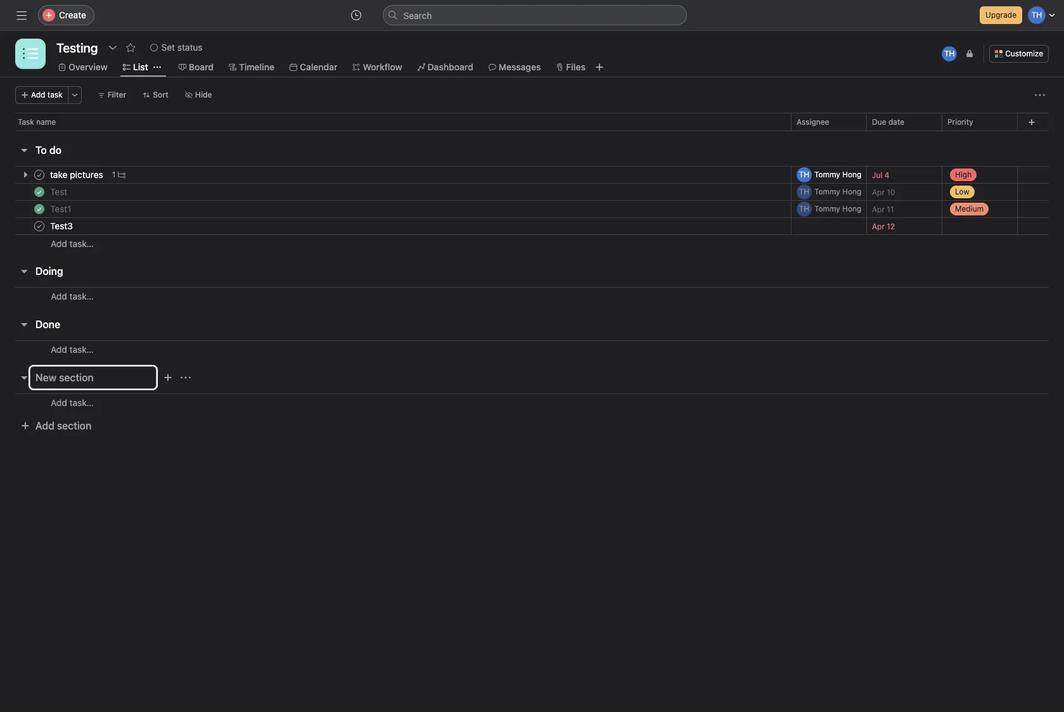 Task type: vqa. For each thing, say whether or not it's contained in the screenshot.
main content
no



Task type: locate. For each thing, give the bounding box(es) containing it.
hong
[[843, 170, 862, 179], [843, 187, 862, 197], [843, 204, 862, 214]]

collapse task list for this section image
[[19, 266, 29, 277], [19, 320, 29, 330]]

tommy hong
[[815, 170, 862, 179], [815, 187, 862, 197], [815, 204, 862, 214]]

4 add task… row from the top
[[0, 394, 1065, 418]]

overview
[[68, 62, 108, 72]]

2 add task… row from the top
[[0, 287, 1065, 311]]

2 tommy hong from the top
[[815, 187, 862, 197]]

list link
[[123, 60, 148, 74]]

hong down tommy hong button
[[843, 187, 862, 197]]

1 vertical spatial completed checkbox
[[32, 185, 47, 200]]

completed checkbox right "expand subtask list for the task take pictures"
[[32, 167, 47, 183]]

add down done
[[51, 344, 67, 355]]

add task… down test3 text box
[[51, 238, 94, 249]]

1 apr from the top
[[873, 187, 885, 197]]

set status button
[[144, 39, 208, 56]]

customize
[[1006, 49, 1044, 58]]

add down test3 text box
[[51, 238, 67, 249]]

0 vertical spatial collapse task list for this section image
[[19, 145, 29, 155]]

completed image up completed option
[[32, 185, 47, 200]]

1 task… from the top
[[69, 238, 94, 249]]

apr for apr 12
[[873, 222, 885, 231]]

hide
[[195, 90, 212, 100]]

done
[[36, 319, 60, 330]]

th for apr 10
[[800, 187, 810, 197]]

Completed checkbox
[[32, 167, 47, 183], [32, 185, 47, 200], [32, 219, 47, 234]]

1 collapse task list for this section image from the top
[[19, 266, 29, 277]]

th button
[[941, 45, 959, 63]]

to do
[[36, 145, 61, 156]]

1 subtask image
[[118, 171, 126, 179]]

row containing assignee
[[0, 113, 1065, 136]]

add task… button up the new section text box
[[51, 343, 94, 357]]

1 add task… button from the top
[[51, 237, 94, 251]]

add field image
[[1029, 118, 1036, 126]]

row
[[0, 113, 1065, 136], [15, 130, 1050, 131], [0, 164, 1065, 186], [0, 181, 1065, 204], [0, 198, 1065, 221]]

0 vertical spatial apr
[[873, 187, 885, 197]]

12
[[888, 222, 896, 231]]

apr 12 row
[[0, 215, 1065, 238]]

row containing tommy hong
[[0, 164, 1065, 186]]

1 completed checkbox from the top
[[32, 167, 47, 183]]

task… for third add task… button from the bottom
[[69, 291, 94, 302]]

tommy inside button
[[815, 170, 841, 179]]

calendar
[[300, 62, 338, 72]]

dashboard link
[[418, 60, 474, 74]]

history image
[[351, 10, 361, 20]]

do
[[49, 145, 61, 156]]

3 apr from the top
[[873, 222, 885, 231]]

1 vertical spatial collapse task list for this section image
[[19, 373, 29, 383]]

th
[[945, 49, 955, 58], [800, 187, 810, 197], [800, 204, 810, 214]]

hong left apr 11
[[843, 204, 862, 214]]

completed image inside 'test1' cell
[[32, 202, 47, 217]]

sort button
[[137, 86, 174, 104]]

task
[[47, 90, 63, 100]]

2 vertical spatial apr
[[873, 222, 885, 231]]

completed image inside test3 cell
[[32, 219, 47, 234]]

1 hong from the top
[[843, 170, 862, 179]]

tommy
[[815, 170, 841, 179], [815, 187, 841, 197], [815, 204, 841, 214]]

collapse task list for this section image for doing
[[19, 266, 29, 277]]

add section
[[36, 420, 92, 432]]

doing button
[[36, 260, 63, 283]]

2 completed image from the top
[[32, 202, 47, 217]]

— button
[[943, 215, 1018, 238]]

add task button
[[15, 86, 68, 104]]

1 tommy hong from the top
[[815, 170, 862, 179]]

date
[[889, 117, 905, 127]]

2 tommy from the top
[[815, 187, 841, 197]]

add a task to this section image
[[68, 145, 78, 155]]

add for first add task… button from the bottom
[[51, 398, 67, 408]]

3 completed checkbox from the top
[[32, 219, 47, 234]]

add down doing button
[[51, 291, 67, 302]]

tommy hong for apr 11
[[815, 204, 862, 214]]

completed image
[[32, 185, 47, 200], [32, 202, 47, 217], [32, 219, 47, 234]]

1 vertical spatial collapse task list for this section image
[[19, 320, 29, 330]]

to do button
[[36, 139, 61, 162]]

0 vertical spatial tommy
[[815, 170, 841, 179]]

apr left 12
[[873, 222, 885, 231]]

add up 'add section' button at the left bottom
[[51, 398, 67, 408]]

due date
[[873, 117, 905, 127]]

more section actions image
[[181, 373, 191, 383]]

apr left 10
[[873, 187, 885, 197]]

workflow link
[[353, 60, 402, 74]]

add inside header to do tree grid
[[51, 238, 67, 249]]

files link
[[556, 60, 586, 74]]

section
[[57, 420, 92, 432]]

add task… button up section
[[51, 396, 94, 410]]

jul 4
[[873, 170, 890, 180]]

dashboard
[[428, 62, 474, 72]]

1 vertical spatial tommy
[[815, 187, 841, 197]]

3 task… from the top
[[69, 344, 94, 355]]

upgrade
[[986, 10, 1017, 20]]

take pictures cell
[[0, 166, 792, 184]]

completed image for medium
[[32, 202, 47, 217]]

completed checkbox inside test cell
[[32, 185, 47, 200]]

2 vertical spatial th
[[800, 204, 810, 214]]

add section button
[[15, 415, 97, 438]]

hong for apr 10
[[843, 187, 862, 197]]

completed checkbox for apr 10
[[32, 185, 47, 200]]

apr for apr 11
[[873, 205, 885, 214]]

completed image for low
[[32, 185, 47, 200]]

collapse task list for this section image left done button
[[19, 320, 29, 330]]

2 vertical spatial tommy hong
[[815, 204, 862, 214]]

4 add task… button from the top
[[51, 396, 94, 410]]

2 vertical spatial completed checkbox
[[32, 219, 47, 234]]

add task…
[[51, 238, 94, 249], [51, 291, 94, 302], [51, 344, 94, 355], [51, 398, 94, 408]]

2 vertical spatial completed image
[[32, 219, 47, 234]]

2 vertical spatial hong
[[843, 204, 862, 214]]

add task… button down test3 text box
[[51, 237, 94, 251]]

None text field
[[53, 36, 101, 59]]

apr for apr 10
[[873, 187, 885, 197]]

collapse task list for this section image left the doing
[[19, 266, 29, 277]]

add tab image
[[595, 62, 605, 72]]

0 vertical spatial hong
[[843, 170, 862, 179]]

add task… button down doing button
[[51, 290, 94, 304]]

tommy hong inside tommy hong button
[[815, 170, 862, 179]]

apr inside row
[[873, 222, 885, 231]]

3 completed image from the top
[[32, 219, 47, 234]]

add for third add task… button from the bottom
[[51, 291, 67, 302]]

filter button
[[92, 86, 132, 104]]

2 vertical spatial tommy
[[815, 204, 841, 214]]

11
[[888, 205, 895, 214]]

4
[[885, 170, 890, 180]]

2 task… from the top
[[69, 291, 94, 302]]

create button
[[38, 5, 94, 25]]

high
[[956, 170, 972, 179]]

collapse task list for this section image
[[19, 145, 29, 155], [19, 373, 29, 383]]

add
[[31, 90, 45, 100], [51, 238, 67, 249], [51, 291, 67, 302], [51, 344, 67, 355], [51, 398, 67, 408], [36, 420, 54, 432]]

collapse task list for this section image for fourth add task… row from the top of the page
[[19, 373, 29, 383]]

hide button
[[179, 86, 218, 104]]

1 completed image from the top
[[32, 185, 47, 200]]

low button
[[943, 181, 1018, 204]]

completed image down completed option
[[32, 219, 47, 234]]

apr
[[873, 187, 885, 197], [873, 205, 885, 214], [873, 222, 885, 231]]

—
[[951, 223, 956, 230]]

more actions image
[[71, 91, 78, 99]]

1 add task… from the top
[[51, 238, 94, 249]]

completed checkbox inside test3 cell
[[32, 219, 47, 234]]

test1 cell
[[0, 200, 792, 218]]

task… inside header to do tree grid
[[69, 238, 94, 249]]

header to do tree grid
[[0, 164, 1065, 252]]

2 completed checkbox from the top
[[32, 185, 47, 200]]

1 vertical spatial hong
[[843, 187, 862, 197]]

set status
[[161, 42, 203, 53]]

1 vertical spatial th
[[800, 187, 810, 197]]

2 collapse task list for this section image from the top
[[19, 373, 29, 383]]

2 hong from the top
[[843, 187, 862, 197]]

0 vertical spatial completed checkbox
[[32, 167, 47, 183]]

0 vertical spatial tommy hong
[[815, 170, 862, 179]]

collapse task list for this section image up 'add section' button at the left bottom
[[19, 373, 29, 383]]

take pictures text field
[[48, 169, 107, 181]]

completed image inside test cell
[[32, 185, 47, 200]]

tommy hong for apr 10
[[815, 187, 862, 197]]

add task… row
[[0, 235, 1065, 252], [0, 287, 1065, 311], [0, 341, 1065, 365], [0, 394, 1065, 418]]

0 vertical spatial completed image
[[32, 185, 47, 200]]

1 vertical spatial completed image
[[32, 202, 47, 217]]

1 vertical spatial apr
[[873, 205, 885, 214]]

task…
[[69, 238, 94, 249], [69, 291, 94, 302], [69, 344, 94, 355], [69, 398, 94, 408]]

task… for 4th add task… button from the bottom of the page
[[69, 238, 94, 249]]

add task… down doing button
[[51, 291, 94, 302]]

3 tommy from the top
[[815, 204, 841, 214]]

calendar link
[[290, 60, 338, 74]]

add task… button
[[51, 237, 94, 251], [51, 290, 94, 304], [51, 343, 94, 357], [51, 396, 94, 410]]

medium
[[956, 204, 984, 214]]

0 vertical spatial th
[[945, 49, 955, 58]]

completed checkbox down completed option
[[32, 219, 47, 234]]

3 hong from the top
[[843, 204, 862, 214]]

expand sidebar image
[[16, 10, 27, 20]]

2 collapse task list for this section image from the top
[[19, 320, 29, 330]]

collapse task list for this section image left to
[[19, 145, 29, 155]]

tommy for apr 11
[[815, 204, 841, 214]]

2 apr from the top
[[873, 205, 885, 214]]

messages link
[[489, 60, 541, 74]]

add for third add task… button from the top
[[51, 344, 67, 355]]

create
[[59, 10, 86, 20]]

add to starred image
[[125, 42, 135, 53]]

3 add task… row from the top
[[0, 341, 1065, 365]]

1 vertical spatial tommy hong
[[815, 187, 862, 197]]

add task… up section
[[51, 398, 94, 408]]

completed checkbox up completed option
[[32, 185, 47, 200]]

4 task… from the top
[[69, 398, 94, 408]]

0 vertical spatial collapse task list for this section image
[[19, 266, 29, 277]]

apr left 11
[[873, 205, 885, 214]]

1 collapse task list for this section image from the top
[[19, 145, 29, 155]]

completed image left test1 text box at the left top
[[32, 202, 47, 217]]

timeline
[[239, 62, 275, 72]]

hong left the jul
[[843, 170, 862, 179]]

Test1 text field
[[48, 203, 75, 216]]

customize button
[[990, 45, 1050, 63]]

task… for first add task… button from the bottom
[[69, 398, 94, 408]]

add task… down done
[[51, 344, 94, 355]]

3 add task… button from the top
[[51, 343, 94, 357]]

1 tommy from the top
[[815, 170, 841, 179]]

3 tommy hong from the top
[[815, 204, 862, 214]]

Completed checkbox
[[32, 202, 47, 217]]



Task type: describe. For each thing, give the bounding box(es) containing it.
completed image
[[32, 167, 47, 183]]

task name
[[18, 117, 56, 127]]

3 add task… from the top
[[51, 344, 94, 355]]

jul
[[873, 170, 883, 180]]

1 add task… row from the top
[[0, 235, 1065, 252]]

files
[[567, 62, 586, 72]]

expand subtask list for the task take pictures image
[[20, 170, 30, 180]]

doing
[[36, 266, 63, 277]]

completed checkbox inside take pictures "cell"
[[32, 167, 47, 183]]

board link
[[179, 60, 214, 74]]

status
[[177, 42, 203, 53]]

due
[[873, 117, 887, 127]]

add for 4th add task… button from the bottom of the page
[[51, 238, 67, 249]]

messages
[[499, 62, 541, 72]]

tommy for apr 10
[[815, 187, 841, 197]]

add a task to this section image
[[163, 373, 173, 383]]

th inside button
[[945, 49, 955, 58]]

list image
[[23, 46, 38, 62]]

done button
[[36, 313, 60, 336]]

add left task
[[31, 90, 45, 100]]

sort
[[153, 90, 169, 100]]

add task
[[31, 90, 63, 100]]

New section text field
[[30, 367, 157, 389]]

assignee
[[797, 117, 830, 127]]

more actions image
[[1036, 90, 1046, 100]]

test cell
[[0, 183, 792, 201]]

2 add task… button from the top
[[51, 290, 94, 304]]

filter
[[108, 90, 126, 100]]

apr 11
[[873, 205, 895, 214]]

overview link
[[58, 60, 108, 74]]

set
[[161, 42, 175, 53]]

upgrade button
[[981, 6, 1023, 24]]

hong inside tommy hong button
[[843, 170, 862, 179]]

10
[[888, 187, 896, 197]]

task
[[18, 117, 34, 127]]

test3 cell
[[0, 218, 792, 235]]

manage members image
[[967, 50, 974, 58]]

name
[[36, 117, 56, 127]]

task… for third add task… button from the top
[[69, 344, 94, 355]]

2 add task… from the top
[[51, 291, 94, 302]]

collapse task list for this section image for done
[[19, 320, 29, 330]]

workflow
[[363, 62, 402, 72]]

low
[[956, 187, 970, 197]]

add task… inside header to do tree grid
[[51, 238, 94, 249]]

collapse task list for this section image for header to do tree grid
[[19, 145, 29, 155]]

show options image
[[108, 42, 118, 53]]

th for apr 11
[[800, 204, 810, 214]]

timeline link
[[229, 60, 275, 74]]

add left section
[[36, 420, 54, 432]]

4 add task… from the top
[[51, 398, 94, 408]]

apr 10
[[873, 187, 896, 197]]

completed checkbox for apr 12
[[32, 219, 47, 234]]

list
[[133, 62, 148, 72]]

board
[[189, 62, 214, 72]]

apr 12
[[873, 222, 896, 231]]

hong for apr 11
[[843, 204, 862, 214]]

priority
[[948, 117, 974, 127]]

Test text field
[[48, 186, 71, 199]]

Search tasks, projects, and more text field
[[383, 5, 687, 25]]

tab actions image
[[153, 63, 161, 71]]

high button
[[943, 164, 1018, 186]]

medium button
[[943, 198, 1018, 221]]

to
[[36, 145, 47, 156]]

Test3 text field
[[48, 220, 77, 233]]

tommy hong button
[[797, 167, 864, 183]]



